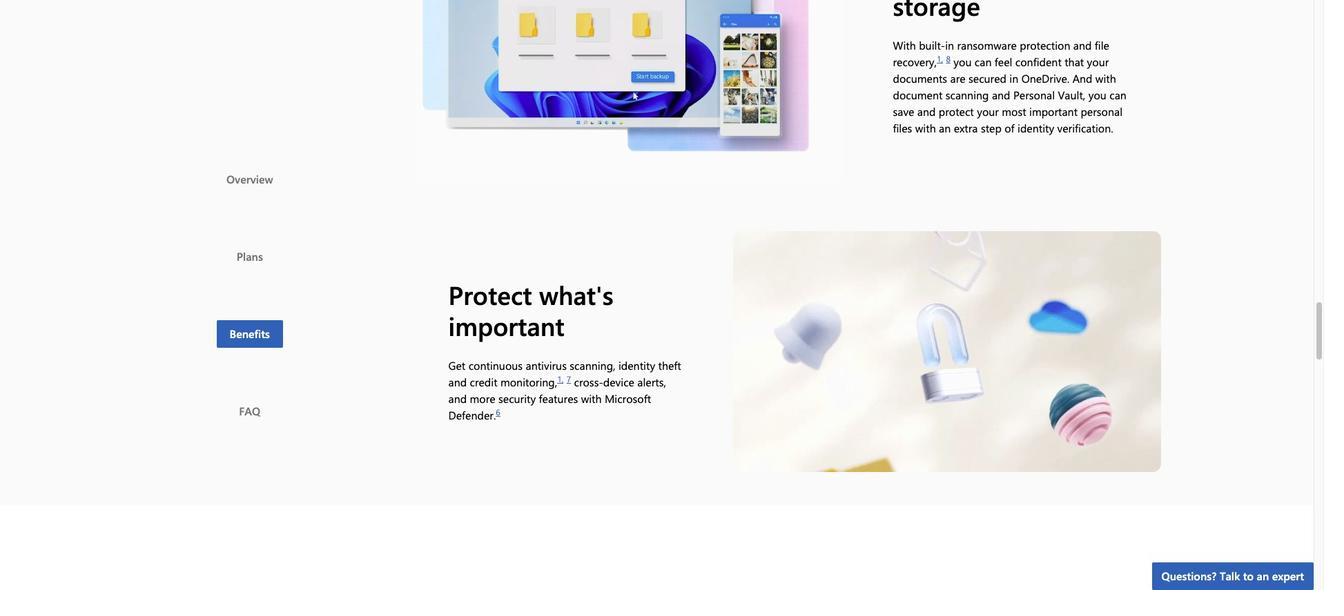 Task type: locate. For each thing, give the bounding box(es) containing it.
0 vertical spatial an
[[939, 121, 951, 136]]

2 vertical spatial with
[[581, 392, 602, 406]]

1 horizontal spatial 1,
[[937, 53, 943, 65]]

8
[[946, 53, 951, 65]]

1, 7
[[557, 374, 571, 385]]

alerts,
[[637, 375, 666, 389]]

with inside the cross-device alerts, and more security features with microsoft defender.
[[581, 392, 602, 406]]

1, for 1, 7
[[557, 374, 564, 385]]

can up personal
[[1110, 88, 1127, 103]]

1, for 1, 8
[[937, 53, 943, 65]]

and up defender.
[[448, 392, 467, 406]]

vault,
[[1058, 88, 1085, 103]]

0 horizontal spatial identity
[[619, 358, 655, 373]]

1, link left 7 link
[[557, 374, 564, 385]]

your up step
[[977, 105, 999, 119]]

your
[[1087, 55, 1109, 69], [977, 105, 999, 119]]

1 vertical spatial in
[[1010, 71, 1018, 86]]

what's
[[539, 278, 613, 312]]

identity inside get continuous antivirus scanning, identity theft and credit monitoring,
[[619, 358, 655, 373]]

0 horizontal spatial with
[[581, 392, 602, 406]]

1,
[[937, 53, 943, 65], [557, 374, 564, 385]]

scanning,
[[570, 358, 616, 373]]

important
[[1029, 105, 1078, 119], [448, 308, 565, 342]]

features
[[539, 392, 578, 406]]

cross-
[[574, 375, 603, 389]]

and inside get continuous antivirus scanning, identity theft and credit monitoring,
[[448, 375, 467, 389]]

identity up alerts, on the bottom
[[619, 358, 655, 373]]

questions? talk to an expert
[[1162, 569, 1304, 583]]

1, link left 8
[[937, 53, 943, 65]]

scanning
[[946, 88, 989, 103]]

overview
[[226, 172, 273, 186]]

1 horizontal spatial 1, link
[[937, 53, 943, 65]]

0 vertical spatial 1,
[[937, 53, 943, 65]]

0 horizontal spatial can
[[975, 55, 992, 69]]

documents
[[893, 71, 947, 86]]

6
[[496, 407, 500, 418]]

identity
[[1018, 121, 1054, 136], [619, 358, 655, 373]]

security
[[498, 392, 536, 406]]

can down 'ransomware'
[[975, 55, 992, 69]]

identity inside you can feel confident that your documents are secured in onedrive. and with document scanning and personal vault, you can save and protect your most important personal files with an extra step of identity verification.
[[1018, 121, 1054, 136]]

0 horizontal spatial an
[[939, 121, 951, 136]]

are
[[950, 71, 966, 86]]

get continuous antivirus scanning, identity theft and credit monitoring,
[[448, 358, 681, 389]]

1 horizontal spatial important
[[1029, 105, 1078, 119]]

in
[[945, 38, 954, 53], [1010, 71, 1018, 86]]

1 horizontal spatial an
[[1257, 569, 1269, 583]]

0 vertical spatial important
[[1029, 105, 1078, 119]]

questions? talk to an expert button
[[1152, 563, 1314, 590]]

1 horizontal spatial in
[[1010, 71, 1018, 86]]

with down cross-
[[581, 392, 602, 406]]

that
[[1065, 55, 1084, 69]]

you up personal
[[1089, 88, 1107, 103]]

0 vertical spatial with
[[1096, 71, 1116, 86]]

extra
[[954, 121, 978, 136]]

0 vertical spatial identity
[[1018, 121, 1054, 136]]

and
[[1073, 38, 1092, 53], [992, 88, 1010, 103], [917, 105, 936, 119], [448, 375, 467, 389], [448, 392, 467, 406]]

with right the and
[[1096, 71, 1116, 86]]

protect
[[448, 278, 532, 312]]

protect
[[939, 105, 974, 119]]

1 vertical spatial an
[[1257, 569, 1269, 583]]

and up that
[[1073, 38, 1092, 53]]

1, left 8
[[937, 53, 943, 65]]

important up continuous
[[448, 308, 565, 342]]

you can feel confident that your documents are secured in onedrive. and with document scanning and personal vault, you can save and protect your most important personal files with an extra step of identity verification.
[[893, 55, 1127, 136]]

1 vertical spatial can
[[1110, 88, 1127, 103]]

1 vertical spatial you
[[1089, 88, 1107, 103]]

1, link
[[937, 53, 943, 65], [557, 374, 564, 385]]

in up 8 link
[[945, 38, 954, 53]]

0 horizontal spatial in
[[945, 38, 954, 53]]

plans
[[237, 249, 263, 263]]

0 horizontal spatial you
[[954, 55, 972, 69]]

an down protect
[[939, 121, 951, 136]]

an right to
[[1257, 569, 1269, 583]]

get
[[448, 358, 466, 373]]

identity right of
[[1018, 121, 1054, 136]]

microsoft
[[605, 392, 651, 406]]

important down vault,
[[1029, 105, 1078, 119]]

personal
[[1013, 88, 1055, 103]]

1 horizontal spatial with
[[915, 121, 936, 136]]

onedrive.
[[1022, 71, 1070, 86]]

2 horizontal spatial with
[[1096, 71, 1116, 86]]

0 horizontal spatial important
[[448, 308, 565, 342]]

theft
[[658, 358, 681, 373]]

1 vertical spatial with
[[915, 121, 936, 136]]

can
[[975, 55, 992, 69], [1110, 88, 1127, 103]]

in down feel
[[1010, 71, 1018, 86]]

1 horizontal spatial identity
[[1018, 121, 1054, 136]]

with
[[1096, 71, 1116, 86], [915, 121, 936, 136], [581, 392, 602, 406]]

feel
[[995, 55, 1012, 69]]

0 horizontal spatial your
[[977, 105, 999, 119]]

talk
[[1220, 569, 1240, 583]]

your down file
[[1087, 55, 1109, 69]]

1 vertical spatial your
[[977, 105, 999, 119]]

an
[[939, 121, 951, 136], [1257, 569, 1269, 583]]

1 vertical spatial identity
[[619, 358, 655, 373]]

ransomware
[[957, 38, 1017, 53]]

recovery,
[[893, 55, 937, 69]]

cross-device alerts, and more security features with microsoft defender.
[[448, 375, 666, 423]]

0 vertical spatial in
[[945, 38, 954, 53]]

0 vertical spatial you
[[954, 55, 972, 69]]

0 horizontal spatial 1,
[[557, 374, 564, 385]]

1 vertical spatial important
[[448, 308, 565, 342]]

defender.
[[448, 408, 496, 423]]

0 horizontal spatial 1, link
[[557, 374, 564, 385]]

in inside with built-in ransomware protection and file recovery,
[[945, 38, 954, 53]]

file
[[1095, 38, 1109, 53]]

1 vertical spatial 1,
[[557, 374, 564, 385]]

an inside dropdown button
[[1257, 569, 1269, 583]]

1 horizontal spatial your
[[1087, 55, 1109, 69]]

document
[[893, 88, 943, 103]]

faq
[[239, 404, 260, 418]]

6 link
[[496, 407, 500, 418]]

protection
[[1020, 38, 1070, 53]]

you
[[954, 55, 972, 69], [1089, 88, 1107, 103]]

1, left 7 link
[[557, 374, 564, 385]]

and down get
[[448, 375, 467, 389]]

and inside with built-in ransomware protection and file recovery,
[[1073, 38, 1092, 53]]

you right 8 link
[[954, 55, 972, 69]]

with right files
[[915, 121, 936, 136]]

1 vertical spatial 1, link
[[557, 374, 564, 385]]

and inside the cross-device alerts, and more security features with microsoft defender.
[[448, 392, 467, 406]]

0 vertical spatial 1, link
[[937, 53, 943, 65]]



Task type: describe. For each thing, give the bounding box(es) containing it.
1 horizontal spatial you
[[1089, 88, 1107, 103]]

1 horizontal spatial can
[[1110, 88, 1127, 103]]

device
[[603, 375, 634, 389]]

7
[[567, 374, 571, 385]]

save
[[893, 105, 914, 119]]

benefits button
[[217, 320, 283, 348]]

antivirus
[[526, 358, 567, 373]]

continuous
[[469, 358, 523, 373]]

benefits
[[230, 326, 270, 341]]

secured
[[969, 71, 1007, 86]]

1, 8
[[937, 53, 951, 65]]

and
[[1073, 71, 1092, 86]]

personal
[[1081, 105, 1123, 119]]

confident
[[1015, 55, 1062, 69]]

with built-in ransomware protection and file recovery,
[[893, 38, 1109, 69]]

and up the most
[[992, 88, 1010, 103]]

more
[[470, 392, 495, 406]]

1, link for in
[[937, 53, 943, 65]]

built-
[[919, 38, 945, 53]]

files
[[893, 121, 912, 136]]

0 vertical spatial can
[[975, 55, 992, 69]]

expert
[[1272, 569, 1304, 583]]

step
[[981, 121, 1002, 136]]

overview button
[[217, 165, 283, 193]]

0 vertical spatial your
[[1087, 55, 1109, 69]]

credit
[[470, 375, 497, 389]]

questions?
[[1162, 569, 1217, 583]]

verification.
[[1057, 121, 1113, 136]]

7 link
[[567, 374, 571, 385]]

8 link
[[946, 53, 951, 65]]

in inside you can feel confident that your documents are secured in onedrive. and with document scanning and personal vault, you can save and protect your most important personal files with an extra step of identity verification.
[[1010, 71, 1018, 86]]

and down document
[[917, 105, 936, 119]]

with
[[893, 38, 916, 53]]

important inside protect what's important
[[448, 308, 565, 342]]

faq button
[[217, 397, 283, 425]]

to
[[1243, 569, 1254, 583]]

an inside you can feel confident that your documents are secured in onedrive. and with document scanning and personal vault, you can save and protect your most important personal files with an extra step of identity verification.
[[939, 121, 951, 136]]

most
[[1002, 105, 1026, 119]]

plans button
[[217, 243, 283, 270]]

of
[[1005, 121, 1015, 136]]

protect what's important
[[448, 278, 613, 342]]

monitoring,
[[500, 375, 557, 389]]

1, link for antivirus
[[557, 374, 564, 385]]

important inside you can feel confident that your documents are secured in onedrive. and with document scanning and personal vault, you can save and protect your most important personal files with an extra step of identity verification.
[[1029, 105, 1078, 119]]



Task type: vqa. For each thing, say whether or not it's contained in the screenshot.
scanning,
yes



